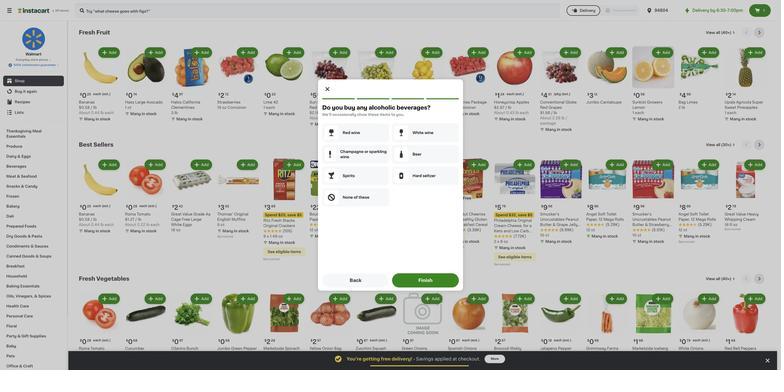 Task type: vqa. For each thing, say whether or not it's contained in the screenshot.


Task type: describe. For each thing, give the bounding box(es) containing it.
2 angel from the left
[[679, 212, 689, 216]]

$ 4 97
[[172, 92, 183, 98]]

health care link
[[3, 301, 64, 311]]

$ inside $ 2 78
[[726, 205, 728, 208]]

10 inside marketside spinach 10 oz bag
[[263, 352, 268, 356]]

2 86 from the left
[[687, 205, 691, 208]]

gift
[[21, 334, 29, 338]]

see eligible items button for 5
[[494, 253, 536, 262]]

(7.72k)
[[514, 234, 526, 238]]

oz inside broccoli wokly 12 oz
[[499, 352, 503, 356]]

care for health care
[[20, 304, 29, 308]]

strawberries 16 oz container
[[217, 100, 246, 109]]

whipping
[[725, 218, 742, 221]]

$ 5 23
[[311, 92, 321, 98]]

$ 2 14
[[726, 92, 736, 98]]

baking essentials
[[6, 284, 40, 288]]

1 inside cucumber 1 each
[[125, 352, 127, 356]]

green seedless grapes bag $1.98 / lb about 2.43 lb / package
[[356, 100, 385, 125]]

2 carrots from the left
[[601, 357, 615, 361]]

meat & seafood link
[[3, 171, 64, 181]]

0.22
[[137, 223, 145, 227]]

/pkg (est.)
[[554, 92, 571, 96]]

2 for great value grade aa cage free large white eggs
[[174, 205, 178, 211]]

save for 3
[[287, 213, 296, 217]]

stacks
[[283, 219, 295, 222]]

bakery link
[[3, 201, 64, 211]]

16 inside strawberries 16 oz container
[[217, 106, 221, 109]]

great for $ 2 42
[[171, 212, 182, 216]]

1 soft from the left
[[598, 212, 606, 216]]

lb inside the 3 premium california lemons 2 lb bag
[[405, 111, 409, 114]]

18 for 22
[[321, 205, 325, 208]]

broccoli
[[494, 347, 509, 350]]

save for 5
[[518, 213, 527, 217]]

& right the dairy
[[17, 155, 20, 158]]

2 (5.29k) from the left
[[698, 223, 712, 227]]

aa
[[206, 212, 211, 216]]

$1.27 for roma tomato $1.27 / lb
[[79, 352, 88, 356]]

(est.) up roma tomato $1.27 / lb
[[102, 339, 111, 342]]

0 vertical spatial free
[[463, 196, 471, 200]]

all stores link
[[18, 3, 69, 18]]

(40+) for 2
[[721, 31, 732, 34]]

$1.24 each (estimated) element
[[494, 90, 536, 100]]

$ inside $ 22 18
[[311, 205, 313, 208]]

in inside zucchini squash $1.48 / lb about 0.59 lb each many in stock
[[372, 363, 376, 367]]

(est.) up roma tomato $1.27 / lb about 0.22 lb each at the bottom left
[[148, 205, 157, 208]]

& left candy at the left of the page
[[21, 185, 24, 188]]

delivery button
[[567, 5, 600, 16]]

42 inside the lime 42 1 each
[[273, 100, 278, 104]]

sandwich for strawberry
[[641, 228, 659, 232]]

walmart logo image
[[22, 27, 45, 50]]

$ inside $ 5 23
[[311, 93, 313, 96]]

2 for great value heavy whipping cream
[[728, 205, 732, 211]]

3 premium california lemons 2 lb bag
[[402, 92, 437, 114]]

& right meat
[[17, 175, 20, 178]]

philadelphia
[[494, 219, 517, 222]]

raspberries
[[448, 100, 470, 104]]

thanksgiving meal essentials link
[[3, 126, 64, 141]]

$ 0 68 for jumbo
[[218, 339, 230, 345]]

2 mega from the left
[[696, 218, 706, 221]]

jalapeno pepper $1.32 / lb
[[540, 347, 572, 356]]

8 x 1.48 oz
[[263, 234, 283, 238]]

breakfast inside honey nut cheerios heart healthy gluten free breakfast cereal
[[457, 223, 475, 227]]

$ inside $ 3 92
[[218, 205, 220, 208]]

5 raspberries package 12 oz container many in stock
[[448, 92, 487, 116]]

health care
[[6, 304, 29, 308]]

everyday store prices link
[[16, 58, 51, 62]]

/ inside spanish onions $0.88 / lb about 0.76 lb each
[[460, 352, 462, 356]]

$1.98 for red
[[540, 111, 550, 114]]

5 for $ 5 76
[[497, 205, 501, 211]]

1 mega from the left
[[604, 218, 614, 221]]

fruit
[[96, 30, 110, 35]]

/ inside roma tomato $1.27 / lb about 0.22 lb each
[[135, 218, 137, 221]]

0 vertical spatial eggs
[[21, 155, 31, 158]]

walmart link
[[22, 27, 45, 57]]

ct inside hass large avocado 1 ct
[[127, 106, 131, 109]]

bananas $0.58 / lb about 0.44 lb each for 4
[[79, 100, 114, 114]]

& left gift
[[17, 334, 21, 338]]

prepared foods
[[6, 224, 36, 228]]

1 carrots from the left
[[586, 357, 600, 361]]

buy it again link
[[3, 86, 64, 97]]

1 button
[[749, 4, 771, 17]]

pepper inside jalapeno pepper $1.32 / lb
[[558, 347, 572, 350]]

x for 5
[[497, 240, 500, 243]]

marketside for oz
[[263, 347, 284, 350]]

$ inside the $ 2 42
[[172, 205, 174, 208]]

1 vertical spatial breakfast
[[6, 264, 25, 268]]

about down $ 0 25 each (est.)
[[79, 111, 90, 114]]

9 for smucker's uncrustables peanut butter & strawberry jam sandwich
[[636, 205, 640, 211]]

many inside zucchini squash $1.48 / lb about 0.59 lb each many in stock
[[361, 363, 372, 367]]

eligible for 5
[[506, 255, 520, 259]]

each inside honeycrisp apples $2.87 / lb about 0.43 lb each
[[520, 111, 529, 114]]

1 inside the lime 42 1 each
[[263, 106, 265, 109]]

3 left 92
[[220, 205, 225, 211]]

champagne or sparkling wine
[[340, 150, 387, 159]]

sponsored badge image for honey nut cheerios heart healthy gluten free breakfast cereal
[[448, 246, 464, 249]]

about inside zucchini squash $1.48 / lb about 0.59 lb each many in stock
[[356, 357, 367, 361]]

88
[[271, 205, 276, 208]]

bunch
[[187, 347, 198, 350]]

$0.67 each (estimated) element
[[448, 337, 490, 346]]

3 all from the top
[[716, 277, 720, 281]]

72 for 5
[[364, 205, 367, 208]]

sun
[[310, 100, 317, 104]]

items for 3
[[290, 250, 301, 254]]

98 for 1
[[639, 339, 643, 342]]

$4.51 per package (estimated) element
[[540, 90, 582, 100]]

again
[[27, 90, 37, 93]]

savings
[[416, 357, 434, 361]]

lemons
[[402, 106, 417, 109]]

oils,
[[6, 294, 15, 298]]

california inside 'halos california clementines 3 lb'
[[183, 100, 200, 104]]

oz down lifestyle
[[504, 240, 508, 243]]

ct inside group
[[314, 228, 318, 232]]

everyday
[[16, 58, 30, 61]]

sponsored badge image for angel soft toilet paper, 12 mega rolls
[[679, 240, 695, 243]]

$ 1 24
[[495, 92, 505, 98]]

$5.23 per package (estimated) element
[[310, 90, 352, 100]]

each inside 'element'
[[370, 339, 378, 342]]

1 inside hass large avocado 1 ct
[[125, 106, 127, 109]]

0.76
[[460, 357, 468, 361]]

2 for upala agricola super sweet pineapples
[[728, 92, 732, 98]]

(est.) inside $ 0 25 each (est.)
[[102, 92, 111, 96]]

each (est.) for the bottommost $0.28 each (estimated) element
[[93, 339, 111, 342]]

$ inside $ 1 48
[[726, 339, 728, 342]]

grape
[[557, 223, 568, 227]]

fresh inside grimmway farms fresh california carrots carrots
[[586, 352, 597, 356]]

$1.32
[[540, 352, 550, 356]]

tomato for roma tomato $1.27 / lb about 0.22 lb each
[[137, 212, 151, 216]]

$ inside the $ 0 67 each (est.)
[[449, 339, 451, 342]]

3 inside yellow onion bag 3 lb bag
[[310, 352, 312, 356]]

goods for canned
[[22, 254, 35, 258]]

sponsored badge image for thomas' original english muffins
[[217, 235, 233, 238]]

or
[[364, 150, 368, 154]]

1 vertical spatial $0.28 each (estimated) element
[[79, 337, 121, 346]]

$ inside $ 0 25 each (est.)
[[80, 93, 82, 96]]

baby link
[[3, 341, 64, 351]]

98 for 0
[[595, 339, 599, 342]]

1 toilet from the left
[[607, 212, 617, 216]]

buy
[[15, 90, 22, 93]]

10 ct for smucker's uncrustables peanut butter & grape jelly sandwich
[[540, 233, 549, 237]]

goods for dry
[[14, 234, 27, 238]]

(est.) inside $0.18 each (estimated) element
[[563, 339, 571, 342]]

$ 0 87
[[357, 339, 368, 345]]

beer
[[413, 152, 422, 156]]

28 for the bottommost $0.28 each (estimated) element
[[87, 339, 91, 342]]

$ 9 96 for smucker's uncrustables peanut butter & strawberry jam sandwich
[[634, 205, 645, 211]]

main content containing 0
[[68, 21, 777, 370]]

baking essentials link
[[3, 281, 64, 291]]

california inside grimmway farms fresh california carrots carrots
[[598, 352, 615, 356]]

$0.18 each (estimated) element
[[540, 337, 582, 346]]

$ inside '$ 5 76'
[[495, 205, 497, 208]]

view for 8
[[706, 143, 715, 147]]

2 for broccoli wokly
[[497, 339, 501, 345]]

fresh inside ritz fresh stacks original crackers
[[271, 219, 282, 222]]

1 inside 1 button
[[763, 9, 765, 12]]

zucchini squash $1.48 / lb about 0.59 lb each many in stock
[[356, 347, 391, 367]]

$ inside $ 1 24
[[495, 93, 497, 96]]

0 inside $0.87 each (estimated) 'element'
[[359, 339, 363, 345]]

honeycrisp
[[494, 100, 516, 104]]

yellow
[[310, 347, 321, 350]]

12 inside broccoli wokly 12 oz
[[494, 352, 498, 356]]

3 12 ct from the left
[[679, 228, 687, 232]]

$0.98
[[679, 352, 690, 356]]

halos california clementines 3 lb
[[171, 100, 200, 114]]

bag inside yellow onion bag 3 lb bag
[[334, 347, 342, 350]]

view for 4
[[706, 31, 715, 34]]

clementines
[[171, 106, 195, 109]]

(est.) inside the $ 0 67 each (est.)
[[471, 339, 480, 342]]

bananas $0.58 / lb about 0.44 lb each for 2
[[79, 212, 114, 227]]

view all (40+) button for 2
[[704, 27, 737, 38]]

$ inside $ 0 87
[[357, 339, 359, 342]]

sandwich for grape
[[540, 228, 558, 232]]

3 item carousel region from the top
[[79, 274, 767, 370]]

/pkg
[[554, 92, 561, 96]]

$ 0 74
[[126, 92, 137, 98]]

2 inside bag limes 2 lb
[[679, 106, 681, 109]]

fresh left vegetables
[[79, 276, 95, 282]]

do
[[322, 105, 331, 110]]

heart
[[448, 218, 458, 221]]

$ inside $ 0 33
[[264, 93, 267, 96]]

5 inside 5 raspberries package 12 oz container many in stock
[[451, 92, 455, 98]]

57 for yellow
[[317, 339, 321, 342]]

red inside conventional globe red grapes $1.98 / lb about 2.28 lb / package
[[540, 106, 548, 109]]

3 view from the top
[[706, 277, 715, 281]]

jumbo for jumbo cantaloupe
[[586, 100, 599, 104]]

0 inside $0.67 each (estimated) element
[[451, 339, 456, 345]]

each inside spanish onions $0.88 / lb about 0.76 lb each
[[473, 357, 482, 361]]

ritz fresh stacks original crackers
[[263, 219, 295, 228]]

lb inside white onions $0.98 / lb
[[693, 352, 697, 356]]

craft
[[23, 364, 33, 368]]

2 $ 8 86 from the left
[[680, 205, 691, 211]]

0 vertical spatial $ 0 28
[[126, 205, 137, 211]]

1 (5.29k) from the left
[[606, 223, 620, 227]]

personal care
[[6, 314, 33, 318]]

everyday store prices
[[16, 58, 48, 61]]

oz inside green onions 5.5 oz
[[409, 352, 413, 356]]

1 vertical spatial these
[[359, 196, 369, 199]]

& left "soups"
[[36, 254, 39, 258]]

$4.81 per package (estimated) element
[[356, 90, 398, 100]]

package inside "sun harvest seedless red grapes $2.18 / lb about 2.4 lb / package"
[[335, 116, 351, 120]]

applied
[[435, 357, 451, 361]]

treatment tracker modal dialog
[[68, 351, 777, 370]]

1 inside sunkist growers lemon 1 each
[[633, 111, 634, 114]]

& left "spices"
[[34, 294, 37, 298]]

office & craft
[[6, 364, 33, 368]]

items inside "do you buy any alcoholic beverages? we'll occasionally show these items to you."
[[380, 113, 390, 116]]

of
[[354, 196, 358, 199]]

68 for jumbo
[[225, 339, 230, 342]]

jalapeno
[[540, 347, 557, 350]]

14
[[732, 93, 736, 96]]

(est.) inside $0.79 each (estimated) element
[[702, 339, 710, 342]]

view all (40+) for 1
[[706, 277, 732, 281]]

stock inside zucchini squash $1.48 / lb about 0.59 lb each many in stock
[[377, 363, 387, 367]]

each inside sunkist growers lemon 1 each
[[635, 111, 644, 114]]

free inside honey nut cheerios heart healthy gluten free breakfast cereal
[[448, 223, 456, 227]]

/ inside white onions $0.98 / lb
[[691, 352, 692, 356]]

california inside the 3 premium california lemons 2 lb bag
[[419, 100, 437, 104]]

deli
[[6, 214, 14, 218]]

cage
[[171, 218, 181, 221]]

25 for $ 0 25
[[87, 205, 91, 208]]

1 12 ct from the left
[[310, 228, 318, 232]]

2 for strawberries
[[220, 92, 224, 98]]

1 angel soft toilet paper, 12 mega rolls from the left
[[586, 212, 624, 221]]

$ inside the $ 2 28
[[264, 339, 267, 342]]

23
[[317, 93, 321, 96]]

2 for yellow onion bag
[[313, 339, 317, 345]]

87
[[364, 339, 368, 342]]

3 up jumbo cantaloupe
[[590, 92, 594, 98]]

great for $ 2 78
[[725, 212, 735, 216]]

prepared
[[6, 224, 24, 228]]

grapes inside green seedless grapes bag $1.98 / lb about 2.43 lb / package
[[356, 106, 369, 109]]

33
[[272, 93, 276, 96]]

lb inside bag limes 2 lb
[[682, 106, 685, 109]]

by
[[710, 8, 716, 12]]

add your shopping preferences element
[[318, 79, 463, 291]]

none of these
[[343, 196, 369, 199]]

see for 5
[[498, 255, 506, 259]]

white inside "great value grade aa cage free large white eggs 18 oz"
[[171, 223, 182, 227]]

white for white onions $0.98 / lb
[[679, 347, 689, 350]]

pepper inside jumbo green pepper 1 lb
[[243, 347, 257, 350]]

$ 2 42
[[172, 205, 183, 211]]

79
[[687, 339, 691, 342]]

10 for smucker's uncrustables peanut butter & grape jelly sandwich
[[540, 233, 544, 237]]

vinegars,
[[16, 294, 33, 298]]

grapes inside conventional globe red grapes $1.98 / lb about 2.28 lb / package
[[549, 106, 562, 109]]

96 for smucker's uncrustables peanut butter & strawberry jam sandwich
[[641, 205, 645, 208]]

peanut for grape
[[566, 218, 579, 221]]

dairy & eggs
[[6, 155, 31, 158]]

1 item carousel region from the top
[[79, 27, 767, 135]]

0.44 for 2
[[91, 223, 99, 227]]

thanksgiving
[[6, 129, 31, 133]]

about inside conventional globe red grapes $1.98 / lb about 2.28 lb / package
[[540, 116, 551, 120]]

$0.79 each (estimated) element
[[679, 337, 721, 346]]

super
[[752, 100, 763, 104]]

great value grade aa cage free large white eggs 18 oz
[[171, 212, 211, 232]]

dry goods & pasta
[[6, 234, 42, 238]]

12 inside $ 3 12
[[594, 93, 598, 96]]

cream inside philadelphia original cream cheese, for a keto and low carb lifestyle
[[494, 224, 506, 228]]

wine for red wine
[[351, 131, 360, 135]]

snacks & candy
[[6, 185, 37, 188]]

bag inside green seedless grapes bag $1.98 / lb about 2.43 lb / package
[[370, 106, 377, 109]]

0 vertical spatial $0.28 each (estimated) element
[[125, 202, 167, 212]]

dairy
[[6, 155, 17, 158]]

guarantee
[[40, 64, 56, 67]]

oz inside 5 raspberries package 12 oz container many in stock
[[453, 106, 457, 109]]

5 for $ 5 23
[[313, 92, 317, 98]]

package for about 2.28 lb / package
[[540, 121, 556, 125]]

butter for smucker's uncrustables peanut butter & grape jelly sandwich
[[540, 223, 552, 227]]

about inside honeycrisp apples $2.87 / lb about 0.43 lb each
[[494, 111, 505, 114]]

lb inside jalapeno pepper $1.32 / lb
[[553, 352, 557, 356]]

roma for roma tomato $1.27 / lb about 0.22 lb each
[[125, 212, 136, 216]]

0 inside $0.18 each (estimated) element
[[543, 339, 548, 345]]

large inside "great value grade aa cage free large white eggs 18 oz"
[[191, 218, 201, 221]]

original for muffins
[[234, 212, 248, 216]]

42 inside the $ 2 42
[[179, 205, 183, 208]]

fresh left fruit
[[79, 30, 95, 35]]

3 left 88
[[267, 205, 271, 211]]

oz inside strawberries 16 oz container
[[222, 106, 227, 109]]



Task type: locate. For each thing, give the bounding box(es) containing it.
2 horizontal spatial 18
[[548, 339, 552, 342]]

view all (30+) button
[[704, 139, 737, 150]]

peanut for strawberry
[[658, 218, 671, 221]]

2 10 ct from the left
[[633, 233, 642, 237]]

1 horizontal spatial 18
[[321, 205, 325, 208]]

1 uncrustables from the left
[[540, 218, 565, 221]]

0 horizontal spatial package
[[335, 116, 351, 120]]

1 vertical spatial eggs
[[183, 223, 192, 227]]

in inside 5 raspberries package 12 oz container many in stock
[[465, 112, 468, 116]]

0 horizontal spatial smucker's
[[540, 212, 560, 216]]

$ inside $ 0 79
[[680, 339, 682, 342]]

2 vertical spatial items
[[521, 255, 532, 259]]

$ inside $ 4 51
[[541, 93, 543, 96]]

goods
[[14, 234, 27, 238], [22, 254, 35, 258]]

12
[[594, 93, 598, 96], [448, 106, 452, 109], [599, 218, 603, 221], [691, 218, 695, 221], [310, 228, 313, 232], [586, 228, 590, 232], [679, 228, 683, 232], [494, 352, 498, 356]]

$5 for 5
[[528, 213, 533, 217]]

2 butter from the left
[[633, 223, 644, 227]]

72
[[225, 93, 229, 96], [364, 205, 367, 208]]

large down the 74 at left
[[135, 100, 146, 104]]

about down the $2.18
[[310, 116, 321, 120]]

1 horizontal spatial 9
[[636, 205, 640, 211]]

2 up broccoli
[[497, 339, 501, 345]]

marketside for lettuce
[[633, 347, 653, 350]]

package inside conventional globe red grapes $1.98 / lb about 2.28 lb / package
[[540, 121, 556, 125]]

1 bananas from the top
[[79, 100, 95, 104]]

0 horizontal spatial eligible
[[276, 250, 290, 254]]

2 68 from the left
[[225, 339, 230, 342]]

10 ct down jam
[[633, 233, 642, 237]]

1 horizontal spatial 10 ct
[[633, 233, 642, 237]]

0 horizontal spatial 68
[[133, 339, 137, 342]]

about down $0.88
[[448, 357, 459, 361]]

1 horizontal spatial see eligible items button
[[494, 253, 536, 262]]

bananas $0.58 / lb about 0.44 lb each down $ 0 25 each (est.)
[[79, 100, 114, 114]]

$0.25 each (estimated) element for 2
[[79, 202, 121, 212]]

$1.98 down conventional at the right of page
[[540, 111, 550, 114]]

canned goods & soups link
[[3, 251, 64, 261]]

1 $0.25 each (estimated) element from the top
[[79, 90, 121, 100]]

1 vertical spatial 16
[[725, 223, 729, 227]]

$0.87 each (estimated) element
[[356, 337, 398, 346]]

value inside "great value grade aa cage free large white eggs 18 oz"
[[182, 212, 192, 216]]

97 for 0
[[179, 339, 183, 342]]

2 onions from the left
[[690, 347, 704, 350]]

2 horizontal spatial california
[[598, 352, 615, 356]]

0 vertical spatial white
[[413, 131, 424, 135]]

butter for smucker's uncrustables peanut butter & strawberry jam sandwich
[[633, 223, 644, 227]]

10 ct for smucker's uncrustables peanut butter & strawberry jam sandwich
[[633, 233, 642, 237]]

x
[[267, 234, 269, 238], [497, 240, 500, 243]]

x for 3
[[267, 234, 269, 238]]

$ inside the $ 0 18
[[541, 339, 543, 342]]

onions for white
[[690, 347, 704, 350]]

tomato for roma tomato $1.27 / lb
[[91, 347, 104, 350]]

2 $ 0 68 from the left
[[218, 339, 230, 345]]

2 x 8 oz
[[494, 240, 508, 243]]

$5 up the a
[[528, 213, 533, 217]]

$ 2 28
[[264, 339, 275, 345]]

0 horizontal spatial 28
[[87, 339, 91, 342]]

2 $5 from the left
[[528, 213, 533, 217]]

12 inside 5 raspberries package 12 oz container many in stock
[[448, 106, 452, 109]]

4 up bag limes 2 lb
[[682, 92, 686, 98]]

10 down the $ 2 28
[[263, 352, 268, 356]]

1 onions from the left
[[464, 347, 477, 350]]

oz right 1.48
[[279, 234, 283, 238]]

original inside ritz fresh stacks original crackers
[[263, 224, 278, 228]]

1 inside cilantro bunch 1 bunch
[[171, 352, 173, 356]]

28 for topmost $0.28 each (estimated) element
[[133, 205, 137, 208]]

1 4 from the left
[[174, 92, 179, 98]]

heavy
[[747, 212, 759, 216]]

fresh down grimmway
[[586, 352, 597, 356]]

white up beer
[[413, 131, 424, 135]]

oz inside marketside spinach 10 oz bag
[[269, 352, 273, 356]]

jumbo for jumbo green pepper 1 lb
[[217, 347, 230, 350]]

about down $ 0 25 on the bottom of the page
[[79, 223, 90, 227]]

$ 2 57 for yellow
[[311, 339, 321, 345]]

grimmway
[[586, 347, 606, 350]]

original up the muffins
[[234, 212, 248, 216]]

$1.48
[[356, 352, 366, 356]]

delivery for delivery by 6:30-7:00pm
[[693, 8, 709, 12]]

each (est.) inside $0.79 each (estimated) element
[[693, 339, 710, 342]]

68 up jumbo green pepper 1 lb
[[225, 339, 230, 342]]

cream down heavy
[[743, 218, 756, 221]]

& inside smucker's uncrustables peanut butter & strawberry jam sandwich
[[645, 223, 648, 227]]

sandwich inside smucker's uncrustables peanut butter & strawberry jam sandwich
[[641, 228, 659, 232]]

see for 3
[[268, 250, 275, 254]]

1 vertical spatial 0.44
[[91, 223, 99, 227]]

$1.27 inside roma tomato $1.27 / lb about 0.22 lb each
[[125, 218, 135, 221]]

28
[[133, 205, 137, 208], [87, 339, 91, 342], [271, 339, 275, 342]]

1 horizontal spatial cream
[[743, 218, 756, 221]]

oz right 5.5
[[409, 352, 413, 356]]

2 marketside from the left
[[633, 347, 653, 350]]

0 vertical spatial tomato
[[137, 212, 151, 216]]

bag right onion at left
[[334, 347, 342, 350]]

grapes inside "sun harvest seedless red grapes $2.18 / lb about 2.4 lb / package"
[[318, 106, 331, 109]]

1 pepper from the left
[[243, 347, 257, 350]]

1 horizontal spatial angel soft toilet paper, 12 mega rolls
[[679, 212, 716, 221]]

0 horizontal spatial seedless
[[333, 100, 350, 104]]

1 horizontal spatial 42
[[273, 100, 278, 104]]

5 left the 23
[[313, 92, 317, 98]]

goods inside dry goods & pasta "link"
[[14, 234, 27, 238]]

0 vertical spatial 72
[[225, 93, 229, 96]]

1 vertical spatial see
[[498, 255, 506, 259]]

1 vertical spatial view all (40+)
[[706, 277, 732, 281]]

9 for smucker's uncrustables peanut butter & grape jelly sandwich
[[543, 205, 548, 211]]

18 inside the $ 0 18
[[548, 339, 552, 342]]

1 9 from the left
[[543, 205, 548, 211]]

see eligible items button down 1.48
[[263, 247, 305, 256]]

free up $3.68 element
[[463, 196, 471, 200]]

0 vertical spatial $1.27
[[125, 218, 135, 221]]

3 onions from the left
[[414, 347, 427, 350]]

dry goods & pasta link
[[3, 231, 64, 241]]

(est.) inside $0.87 each (estimated) 'element'
[[379, 339, 387, 342]]

uncrustables inside smucker's uncrustables peanut butter & strawberry jam sandwich
[[633, 218, 657, 221]]

eligible for 3
[[276, 250, 290, 254]]

2 9 from the left
[[636, 205, 640, 211]]

2 seedless from the left
[[368, 100, 385, 104]]

1 vertical spatial large
[[191, 218, 201, 221]]

2 $ 0 97 from the left
[[403, 339, 414, 345]]

0.44 for 4
[[91, 111, 99, 114]]

container
[[228, 106, 246, 109]]

$ inside the $ 5 72
[[357, 205, 359, 208]]

$ 9 96 for smucker's uncrustables peanut butter & grape jelly sandwich
[[541, 205, 553, 211]]

(est.) right $ 0 25 on the bottom of the page
[[102, 205, 111, 208]]

spend up philadelphia
[[496, 213, 508, 217]]

tomato inside roma tomato $1.27 / lb about 0.22 lb each
[[137, 212, 151, 216]]

2 horizontal spatial bag
[[409, 111, 417, 114]]

about down the $1.48
[[356, 357, 367, 361]]

product group containing 22
[[310, 158, 352, 240]]

smucker's for smucker's uncrustables peanut butter & grape jelly sandwich
[[540, 212, 560, 216]]

office & craft link
[[3, 361, 64, 370]]

$ inside $ 0 25
[[80, 205, 82, 208]]

0 horizontal spatial wine
[[340, 155, 349, 159]]

each (est.) for the $1.24 each (estimated) element
[[507, 92, 524, 96]]

$
[[80, 93, 82, 96], [126, 93, 128, 96], [172, 93, 174, 96], [218, 93, 220, 96], [264, 93, 267, 96], [311, 93, 313, 96], [495, 93, 497, 96], [541, 93, 543, 96], [587, 93, 590, 96], [634, 93, 636, 96], [680, 93, 682, 96], [726, 93, 728, 96], [80, 205, 82, 208], [126, 205, 128, 208], [172, 205, 174, 208], [218, 205, 220, 208], [264, 205, 267, 208], [311, 205, 313, 208], [357, 205, 359, 208], [495, 205, 497, 208], [541, 205, 543, 208], [587, 205, 590, 208], [634, 205, 636, 208], [680, 205, 682, 208], [726, 205, 728, 208], [80, 339, 82, 342], [126, 339, 128, 342], [172, 339, 174, 342], [218, 339, 220, 342], [264, 339, 267, 342], [311, 339, 313, 342], [357, 339, 359, 342], [449, 339, 451, 342], [495, 339, 497, 342], [541, 339, 543, 342], [587, 339, 590, 342], [634, 339, 636, 342], [680, 339, 682, 342], [403, 339, 405, 342], [726, 339, 728, 342]]

onions inside green onions 5.5 oz
[[414, 347, 427, 350]]

rolls
[[615, 218, 624, 221], [707, 218, 716, 221]]

1 horizontal spatial rolls
[[707, 218, 716, 221]]

2 great from the left
[[725, 212, 735, 216]]

1 grapes from the left
[[318, 106, 331, 109]]

1 horizontal spatial 72
[[364, 205, 367, 208]]

strawberries
[[217, 100, 241, 104]]

$0.28 each (estimated) element up roma tomato $1.27 / lb
[[79, 337, 121, 346]]

28 up roma tomato $1.27 / lb
[[87, 339, 91, 342]]

each (est.) for topmost $0.28 each (estimated) element
[[139, 205, 157, 208]]

10 for smucker's uncrustables peanut butter & strawberry jam sandwich
[[633, 233, 637, 237]]

each inside the $ 0 67 each (est.)
[[462, 339, 470, 342]]

value
[[182, 212, 192, 216], [736, 212, 746, 216]]

marketside inside marketside iceberg shredded lettuce
[[633, 347, 653, 350]]

0 vertical spatial large
[[135, 100, 146, 104]]

16 inside "great value heavy whipping cream 16 fl oz"
[[725, 223, 729, 227]]

$ inside $ 2 14
[[726, 93, 728, 96]]

2 horizontal spatial green
[[402, 347, 413, 350]]

condiments
[[6, 244, 30, 248]]

1 vertical spatial cream
[[494, 224, 506, 228]]

you
[[332, 105, 343, 110]]

$ inside $ 0 58
[[634, 93, 636, 96]]

sandwich
[[540, 228, 558, 232], [641, 228, 659, 232]]

1 vertical spatial bag
[[370, 106, 377, 109]]

1 horizontal spatial uncrustables
[[633, 218, 657, 221]]

gluten
[[475, 218, 487, 221]]

carrots down farms on the bottom of the page
[[601, 357, 615, 361]]

98 inside '$ 1 98'
[[639, 339, 643, 342]]

1 peanut from the left
[[566, 218, 579, 221]]

value for $ 2 42
[[182, 212, 192, 216]]

2 view all (40+) from the top
[[706, 277, 732, 281]]

item carousel region
[[79, 27, 767, 135], [79, 139, 767, 269], [79, 274, 767, 370]]

0 horizontal spatial paper,
[[586, 218, 598, 221]]

2 vertical spatial item carousel region
[[79, 274, 767, 370]]

1 vertical spatial view
[[706, 143, 715, 147]]

see down 2 x 8 oz
[[498, 255, 506, 259]]

1 view from the top
[[706, 31, 715, 34]]

condiments & sauces link
[[3, 241, 64, 251]]

18 inside $ 22 18
[[321, 205, 325, 208]]

$1.98 inside green seedless grapes bag $1.98 / lb about 2.43 lb / package
[[356, 111, 366, 114]]

bananas for 4
[[79, 100, 95, 104]]

1 86 from the left
[[594, 205, 599, 208]]

1 inside red bell peppers 1 ct
[[725, 352, 726, 356]]

1 horizontal spatial 98
[[639, 339, 643, 342]]

2 4 from the left
[[359, 92, 363, 98]]

$ 9 96 up smucker's uncrustables peanut butter & strawberry jam sandwich
[[634, 205, 645, 211]]

1 horizontal spatial $5
[[528, 213, 533, 217]]

onions down $0.67 each (estimated) element
[[464, 347, 477, 350]]

2 bananas from the top
[[79, 212, 95, 216]]

each (est.) for $0.87 each (estimated) 'element'
[[370, 339, 387, 342]]

97 up green onions 5.5 oz
[[410, 339, 414, 342]]

2 vertical spatial white
[[679, 347, 689, 350]]

1 horizontal spatial $1.98
[[540, 111, 550, 114]]

96 for smucker's uncrustables peanut butter & grape jelly sandwich
[[548, 205, 553, 208]]

1.48
[[270, 234, 278, 238]]

each (est.) for $0.18 each (estimated) element
[[554, 339, 571, 342]]

1 $ 0 97 from the left
[[172, 339, 183, 345]]

18 right 22
[[321, 205, 325, 208]]

1 inside the "upala agricola super sweet pineapples 1 each"
[[725, 111, 726, 114]]

each inside the lime 42 1 each
[[266, 106, 275, 109]]

seedless up you
[[333, 100, 350, 104]]

uncrustables for strawberry
[[633, 218, 657, 221]]

2 save from the left
[[518, 213, 527, 217]]

2 soft from the left
[[690, 212, 698, 216]]

2 12 ct from the left
[[586, 228, 595, 232]]

4 inside $4.51 per package (estimated) element
[[543, 92, 548, 98]]

items for 5
[[521, 255, 532, 259]]

1 vertical spatial $0.58
[[79, 218, 90, 221]]

1 horizontal spatial 10
[[540, 233, 544, 237]]

58
[[641, 93, 645, 96]]

muffins
[[232, 218, 246, 221]]

$0.25 each (estimated) element for 4
[[79, 90, 121, 100]]

$ inside the $ 3 88
[[264, 205, 267, 208]]

98 up shredded at bottom
[[639, 339, 643, 342]]

0 horizontal spatial 96
[[548, 205, 553, 208]]

delivery inside button
[[580, 9, 596, 12]]

1 rolls from the left
[[615, 218, 624, 221]]

0 vertical spatial breakfast
[[457, 223, 475, 227]]

97 for 2
[[179, 93, 183, 96]]

value for $ 2 78
[[736, 212, 746, 216]]

delivery by 6:30-7:00pm link
[[684, 7, 743, 14]]

0 horizontal spatial 98
[[595, 339, 599, 342]]

0.44
[[91, 111, 99, 114], [91, 223, 99, 227]]

oz right fl
[[733, 223, 738, 227]]

grapes down the 'harvest' in the left of the page
[[318, 106, 331, 109]]

1 horizontal spatial seedless
[[368, 100, 385, 104]]

view all (40+) for 2
[[706, 31, 732, 34]]

2 view from the top
[[706, 143, 715, 147]]

lime 42 1 each
[[263, 100, 278, 109]]

dairy & eggs link
[[3, 151, 64, 161]]

2 rolls from the left
[[707, 218, 716, 221]]

onions down $0.79 each (estimated) element
[[690, 347, 704, 350]]

4 4 from the left
[[682, 92, 686, 98]]

oz down cage
[[176, 228, 181, 232]]

uncrustables up grape
[[540, 218, 565, 221]]

98 up 'limes'
[[687, 93, 691, 96]]

& left strawberry
[[645, 223, 648, 227]]

2 $ 9 96 from the left
[[634, 205, 645, 211]]

42
[[273, 100, 278, 104], [179, 205, 183, 208]]

bananas for 2
[[79, 212, 95, 216]]

green for green seedless grapes bag $1.98 / lb about 2.43 lb / package
[[356, 100, 367, 104]]

about inside green seedless grapes bag $1.98 / lb about 2.43 lb / package
[[356, 116, 367, 120]]

1 57 from the left
[[317, 339, 321, 342]]

value up whipping
[[736, 212, 746, 216]]

roma inside roma tomato $1.27 / lb about 0.22 lb each
[[125, 212, 136, 216]]

0 inside $0.79 each (estimated) element
[[682, 339, 686, 345]]

package down you
[[335, 116, 351, 120]]

each (est.) inside $0.18 each (estimated) element
[[554, 339, 571, 342]]

1 horizontal spatial $0.28 each (estimated) element
[[125, 202, 167, 212]]

/ inside zucchini squash $1.48 / lb about 0.59 lb each many in stock
[[367, 352, 368, 356]]

any
[[357, 105, 367, 110]]

1 $0.58 from the top
[[79, 106, 90, 109]]

& left craft
[[19, 364, 22, 368]]

sweet
[[725, 106, 736, 109]]

$ 0 28 up roma tomato $1.27 / lb about 0.22 lb each at the bottom left
[[126, 205, 137, 211]]

2 25 from the top
[[87, 205, 91, 208]]

0 horizontal spatial $1.27
[[79, 352, 88, 356]]

$ 0 97
[[172, 339, 183, 345], [403, 339, 414, 345]]

english
[[217, 218, 231, 221]]

0 horizontal spatial 86
[[594, 205, 599, 208]]

1 96 from the left
[[548, 205, 553, 208]]

$ 9 96 up smucker's uncrustables peanut butter & grape jelly sandwich
[[541, 205, 553, 211]]

78
[[732, 205, 736, 208]]

2 toilet from the left
[[699, 212, 709, 216]]

lb
[[93, 106, 97, 109], [508, 106, 512, 109], [682, 106, 685, 109], [100, 111, 104, 114], [174, 111, 178, 114], [323, 111, 326, 114], [369, 111, 373, 114], [516, 111, 519, 114], [554, 111, 557, 114], [405, 111, 409, 114], [328, 116, 332, 120], [377, 116, 380, 120], [562, 116, 565, 120], [93, 218, 97, 221], [138, 218, 141, 221], [100, 223, 104, 227], [146, 223, 150, 227], [92, 352, 95, 356], [220, 352, 223, 356], [313, 352, 316, 356], [369, 352, 373, 356], [462, 352, 466, 356], [553, 352, 557, 356], [693, 352, 697, 356], [377, 357, 381, 361], [469, 357, 472, 361]]

$ inside $ 3 12
[[587, 93, 590, 96]]

2 $0.58 from the top
[[79, 218, 90, 221]]

paper
[[310, 218, 320, 221]]

each (est.) inside the $1.24 each (estimated) element
[[507, 92, 524, 96]]

2 grapes from the left
[[356, 106, 369, 109]]

original for cheese,
[[518, 219, 532, 222]]

green inside jumbo green pepper 1 lb
[[231, 347, 243, 350]]

3
[[590, 92, 594, 98], [405, 92, 409, 98], [171, 111, 174, 114], [220, 205, 225, 211], [267, 205, 271, 211], [310, 352, 312, 356]]

0 vertical spatial roma
[[125, 212, 136, 216]]

94804 button
[[646, 3, 678, 18]]

each inside roma tomato $1.27 / lb about 0.22 lb each
[[151, 223, 160, 227]]

service type group
[[567, 5, 640, 16]]

1 68 from the left
[[133, 339, 137, 342]]

product group
[[79, 46, 121, 123], [125, 46, 167, 117], [171, 46, 213, 123], [217, 46, 259, 110], [263, 46, 305, 117], [310, 46, 352, 128], [356, 46, 398, 133], [402, 46, 444, 115], [448, 46, 490, 117], [494, 46, 536, 123], [540, 46, 582, 133], [586, 46, 628, 105], [633, 46, 674, 123], [679, 46, 721, 110], [725, 46, 767, 123], [79, 158, 121, 235], [125, 158, 167, 235], [171, 158, 213, 233], [217, 158, 259, 239], [263, 158, 305, 262], [310, 158, 352, 240], [356, 158, 398, 235], [402, 158, 444, 227], [448, 158, 490, 250], [494, 158, 536, 267], [540, 158, 582, 245], [586, 158, 628, 240], [633, 158, 674, 245], [679, 158, 721, 245], [725, 158, 767, 232], [79, 293, 121, 369], [125, 293, 167, 356], [171, 293, 213, 356], [217, 293, 259, 364], [263, 293, 305, 364], [310, 293, 352, 356], [356, 293, 398, 369], [402, 293, 444, 364], [448, 293, 490, 369], [494, 293, 536, 356], [540, 293, 582, 369], [586, 293, 628, 370], [633, 293, 674, 369], [679, 293, 721, 369], [725, 293, 767, 364]]

pineapples
[[737, 106, 758, 109]]

spend for 5
[[496, 213, 508, 217]]

0 vertical spatial 42
[[273, 100, 278, 104]]

1 horizontal spatial green
[[356, 100, 367, 104]]

2 $1.98 from the left
[[540, 111, 550, 114]]

bag inside bag limes 2 lb
[[679, 100, 686, 104]]

prices
[[39, 58, 48, 61]]

18 for 0
[[548, 339, 552, 342]]

3 inside the 3 premium california lemons 2 lb bag
[[405, 92, 409, 98]]

great
[[171, 212, 182, 216], [725, 212, 735, 216]]

0 vertical spatial view
[[706, 31, 715, 34]]

9 up smucker's uncrustables peanut butter & grape jelly sandwich
[[543, 205, 548, 211]]

large
[[135, 100, 146, 104], [191, 218, 201, 221]]

free right cage
[[182, 218, 190, 221]]

spend $32, save $5
[[496, 213, 533, 217]]

(est.) right /pkg
[[562, 92, 571, 96]]

canned
[[6, 254, 21, 258]]

2 pepper from the left
[[558, 347, 572, 350]]

fresh vegetables
[[79, 276, 129, 282]]

package down 2.28
[[540, 121, 556, 125]]

(est.) up apples in the right top of the page
[[515, 92, 524, 96]]

roma for roma tomato $1.27 / lb
[[79, 347, 90, 350]]

0 horizontal spatial save
[[287, 213, 296, 217]]

1 horizontal spatial bag
[[317, 352, 325, 356]]

butter inside smucker's uncrustables peanut butter & grape jelly sandwich
[[540, 223, 552, 227]]

1 horizontal spatial white
[[413, 131, 424, 135]]

main content
[[68, 21, 777, 370]]

growers
[[647, 100, 663, 104]]

22
[[313, 205, 321, 211]]

1 vertical spatial items
[[290, 250, 301, 254]]

tomato inside roma tomato $1.27 / lb
[[91, 347, 104, 350]]

1 save from the left
[[287, 213, 296, 217]]

honey
[[448, 212, 460, 216]]

1 vertical spatial view all (40+) button
[[704, 274, 737, 284]]

$3.68 element
[[448, 202, 490, 212]]

bag
[[409, 111, 417, 114], [274, 352, 281, 356], [317, 352, 325, 356]]

$0.25 each (estimated) element
[[79, 90, 121, 100], [79, 202, 121, 212]]

1 marketside from the left
[[263, 347, 284, 350]]

great inside "great value heavy whipping cream 16 fl oz"
[[725, 212, 735, 216]]

1 horizontal spatial $ 0 97
[[403, 339, 414, 345]]

each (est.) up roma tomato $1.27 / lb
[[93, 339, 111, 342]]

grapes down conventional at the right of page
[[549, 106, 562, 109]]

1 horizontal spatial $ 9 96
[[634, 205, 645, 211]]

great up whipping
[[725, 212, 735, 216]]

0 horizontal spatial $ 0 28
[[80, 339, 91, 345]]

0 vertical spatial jumbo
[[586, 100, 599, 104]]

1 (40+) from the top
[[721, 31, 732, 34]]

2 left 78
[[728, 205, 732, 211]]

save up stacks
[[287, 213, 296, 217]]

1 horizontal spatial see
[[498, 255, 506, 259]]

1 horizontal spatial free
[[448, 223, 456, 227]]

2 57 from the left
[[502, 339, 506, 342]]

each (est.) up apples in the right top of the page
[[507, 92, 524, 96]]

instacart logo image
[[18, 7, 49, 14]]

5 left 76
[[497, 205, 501, 211]]

1 horizontal spatial toilet
[[699, 212, 709, 216]]

97 up halos
[[179, 93, 183, 96]]

0 horizontal spatial white
[[171, 223, 182, 227]]

& left sauces
[[31, 244, 34, 248]]

spend up ritz
[[265, 213, 277, 217]]

0 horizontal spatial 9
[[543, 205, 548, 211]]

breakfast link
[[3, 261, 64, 271]]

$ inside $ 0 74
[[126, 93, 128, 96]]

butter up jam
[[633, 223, 644, 227]]

0 horizontal spatial tomato
[[91, 347, 104, 350]]

$ 0 97 up cilantro
[[172, 339, 183, 345]]

76
[[502, 205, 506, 208]]

1 angel from the left
[[586, 212, 597, 216]]

3 4 from the left
[[543, 92, 548, 98]]

(5.29k)
[[606, 223, 620, 227], [698, 223, 712, 227]]

oz down the raspberries
[[453, 106, 457, 109]]

keto
[[494, 229, 503, 233]]

2 for marketside spinach
[[267, 339, 271, 345]]

2 down lifestyle
[[494, 240, 496, 243]]

0.43
[[506, 111, 515, 114]]

jumbo inside jumbo green pepper 1 lb
[[217, 347, 230, 350]]

2 (40+) from the top
[[721, 277, 732, 281]]

1 horizontal spatial $ 0 68
[[218, 339, 230, 345]]

lists link
[[3, 107, 64, 118]]

uncrustables up jam
[[633, 218, 657, 221]]

green for green onions 5.5 oz
[[402, 347, 413, 350]]

1 horizontal spatial carrots
[[601, 357, 615, 361]]

67
[[456, 339, 460, 342]]

1 smucker's from the left
[[540, 212, 560, 216]]

sandwich down grape
[[540, 228, 558, 232]]

household link
[[3, 271, 64, 281]]

(40+) for 1
[[721, 277, 732, 281]]

white down cage
[[171, 223, 182, 227]]

free inside "great value grade aa cage free large white eggs 18 oz"
[[182, 218, 190, 221]]

occasionally
[[332, 113, 356, 116]]

white for white wine
[[413, 131, 424, 135]]

each (est.)
[[507, 92, 524, 96], [93, 205, 111, 208], [139, 205, 157, 208], [93, 339, 111, 342], [370, 339, 387, 342], [554, 339, 571, 342], [693, 339, 710, 342]]

$ 2 57 for broccoli
[[495, 339, 506, 345]]

onions for spanish
[[464, 347, 477, 350]]

onions for green
[[414, 347, 427, 350]]

0 vertical spatial 18
[[321, 205, 325, 208]]

2 $ 2 57 from the left
[[495, 339, 506, 345]]

$ 0 97 for cilantro bunch
[[172, 339, 183, 345]]

care for personal care
[[24, 314, 33, 318]]

$2.87
[[494, 106, 505, 109]]

4 inside $4.81 per package (estimated) element
[[359, 92, 363, 98]]

for
[[523, 224, 529, 228]]

10 down jam
[[633, 233, 637, 237]]

1 horizontal spatial california
[[419, 100, 437, 104]]

wine for white wine
[[425, 131, 434, 135]]

1 horizontal spatial eligible
[[506, 255, 520, 259]]

42 right lime at the top left of page
[[273, 100, 278, 104]]

2 vertical spatial original
[[263, 224, 278, 228]]

1 0.44 from the top
[[91, 111, 99, 114]]

1 horizontal spatial sandwich
[[641, 228, 659, 232]]

original up for in the bottom right of the page
[[518, 219, 532, 222]]

lb inside yellow onion bag 3 lb bag
[[313, 352, 316, 356]]

1 vertical spatial 25
[[87, 205, 91, 208]]

0 horizontal spatial jumbo
[[217, 347, 230, 350]]

10 ct down smucker's uncrustables peanut butter & grape jelly sandwich
[[540, 233, 549, 237]]

meat & seafood
[[6, 175, 37, 178]]

$ inside '$ 1 98'
[[634, 339, 636, 342]]

10 down smucker's uncrustables peanut butter & grape jelly sandwich
[[540, 233, 544, 237]]

oz down the $ 2 28
[[269, 352, 273, 356]]

/ inside jalapeno pepper $1.32 / lb
[[551, 352, 553, 356]]

(est.) up spanish onions $0.88 / lb about 0.76 lb each
[[471, 339, 480, 342]]

green inside green onions 5.5 oz
[[402, 347, 413, 350]]

all for 4
[[716, 31, 720, 34]]

see eligible items button down 2 x 8 oz
[[494, 253, 536, 262]]

$ 0 98
[[587, 339, 599, 345]]

conventional
[[540, 100, 565, 104]]

1 horizontal spatial delivery
[[693, 8, 709, 12]]

more button
[[485, 355, 505, 363]]

bag inside the 3 premium california lemons 2 lb bag
[[409, 111, 417, 114]]

about
[[79, 111, 90, 114], [494, 111, 505, 114], [310, 116, 321, 120], [356, 116, 367, 120], [540, 116, 551, 120], [79, 223, 90, 227], [125, 223, 136, 227], [356, 357, 367, 361], [448, 357, 459, 361]]

0 horizontal spatial uncrustables
[[540, 218, 565, 221]]

0 horizontal spatial 57
[[317, 339, 321, 342]]

sponsored badge image for great value heavy whipping cream
[[725, 228, 741, 231]]

2 peanut from the left
[[658, 218, 671, 221]]

0 horizontal spatial large
[[135, 100, 146, 104]]

1 vertical spatial bananas
[[79, 212, 95, 216]]

1 spend from the left
[[265, 213, 277, 217]]

3 down halos
[[171, 111, 174, 114]]

2 vertical spatial 18
[[548, 339, 552, 342]]

28 up roma tomato $1.27 / lb about 0.22 lb each at the bottom left
[[133, 205, 137, 208]]

1 horizontal spatial wine
[[351, 131, 360, 135]]

oz inside "great value grade aa cage free large white eggs 18 oz"
[[176, 228, 181, 232]]

2 angel soft toilet paper, 12 mega rolls from the left
[[679, 212, 716, 221]]

2 96 from the left
[[641, 205, 645, 208]]

each (est.) inside $0.87 each (estimated) 'element'
[[370, 339, 387, 342]]

champagne
[[340, 150, 364, 154]]

1 bananas $0.58 / lb about 0.44 lb each from the top
[[79, 100, 114, 114]]

sponsored badge image
[[725, 228, 741, 231], [217, 235, 233, 238], [679, 240, 695, 243], [448, 246, 464, 249], [263, 258, 279, 261], [494, 263, 510, 266]]

$ 0 68 for cucumber
[[126, 339, 137, 345]]

1 view all (40+) button from the top
[[704, 27, 737, 38]]

68 for cucumber
[[133, 339, 137, 342]]

eggs down produce link
[[21, 155, 31, 158]]

$ 0 97 up green onions 5.5 oz
[[403, 339, 414, 345]]

97 inside the $ 4 97
[[179, 93, 183, 96]]

0 vertical spatial $0.25 each (estimated) element
[[79, 90, 121, 100]]

1 10 ct from the left
[[540, 233, 549, 237]]

1 view all (40+) from the top
[[706, 31, 732, 34]]

$ inside the $ 4 97
[[172, 93, 174, 96]]

each (est.) for $0.79 each (estimated) element
[[693, 339, 710, 342]]

see eligible items down 2 x 8 oz
[[498, 255, 532, 259]]

$1.98 for grapes
[[356, 111, 366, 114]]

98 for 4
[[687, 93, 691, 96]]

2 $0.25 each (estimated) element from the top
[[79, 202, 121, 212]]

&
[[17, 155, 20, 158], [17, 175, 20, 178], [21, 185, 24, 188], [553, 223, 556, 227], [645, 223, 648, 227], [28, 234, 31, 238], [31, 244, 34, 248], [36, 254, 39, 258], [34, 294, 37, 298], [17, 334, 21, 338], [19, 364, 22, 368]]

$ 0 33
[[264, 92, 276, 98]]

1 horizontal spatial 68
[[225, 339, 230, 342]]

1 $ 9 96 from the left
[[541, 205, 553, 211]]

0 horizontal spatial 42
[[179, 205, 183, 208]]

2 paper, from the left
[[679, 218, 690, 221]]

1 all from the top
[[716, 31, 720, 34]]

eggs inside "great value grade aa cage free large white eggs 18 oz"
[[183, 223, 192, 227]]

thanksgiving meal essentials
[[6, 129, 42, 138]]

2 uncrustables from the left
[[633, 218, 657, 221]]

shop link
[[3, 76, 64, 86]]

18 up jalapeno
[[548, 339, 552, 342]]

4 for $ 4 51
[[543, 92, 548, 98]]

4 for $ 4 98
[[682, 92, 686, 98]]

white wine
[[413, 131, 434, 135]]

1 $5 from the left
[[297, 213, 302, 217]]

(est.) left $ 0 74
[[102, 92, 111, 96]]

red wine
[[343, 131, 360, 135]]

about inside roma tomato $1.27 / lb about 0.22 lb each
[[125, 223, 136, 227]]

eggs
[[21, 155, 31, 158], [183, 223, 192, 227]]

$0.28 each (estimated) element
[[125, 202, 167, 212], [79, 337, 121, 346]]

3 grapes from the left
[[549, 106, 562, 109]]

2 view all (40+) button from the top
[[704, 274, 737, 284]]

fresh down $20,
[[271, 219, 282, 222]]

None search field
[[75, 3, 560, 18]]

2 spend from the left
[[496, 213, 508, 217]]

28 inside the $ 2 28
[[271, 339, 275, 342]]

$5 for 3
[[297, 213, 302, 217]]

1 $ 8 86 from the left
[[587, 205, 599, 211]]

12 ct right (9.99k)
[[586, 228, 595, 232]]

bananas $0.58 / lb about 0.44 lb each down $ 0 25 on the bottom of the page
[[79, 212, 114, 227]]

smucker's for smucker's uncrustables peanut butter & strawberry jam sandwich
[[633, 212, 652, 216]]

1 great from the left
[[171, 212, 182, 216]]

eggs down the $ 2 42
[[183, 223, 192, 227]]

broccoli wokly 12 oz
[[494, 347, 522, 356]]

household
[[6, 274, 27, 278]]

1 sandwich from the left
[[540, 228, 558, 232]]

1 horizontal spatial peanut
[[658, 218, 671, 221]]

1 paper, from the left
[[586, 218, 598, 221]]

$0.58 for 4
[[79, 106, 90, 109]]

2 smucker's from the left
[[633, 212, 652, 216]]

$0.58 down $ 0 25 each (est.)
[[79, 106, 90, 109]]

4 up halos
[[174, 92, 179, 98]]

1 $ 2 57 from the left
[[311, 339, 321, 345]]

2 all from the top
[[716, 143, 720, 147]]

each (est.) for the $0.25 each (estimated) element associated with 2
[[93, 205, 111, 208]]

bag inside yellow onion bag 3 lb bag
[[317, 352, 325, 356]]

1 vertical spatial essentials
[[20, 284, 40, 288]]

$ 0 97 for green onions
[[403, 339, 414, 345]]

uncrustables inside smucker's uncrustables peanut butter & grape jelly sandwich
[[540, 218, 565, 221]]

$ 3 88
[[264, 205, 276, 211]]

25
[[87, 93, 91, 96], [87, 205, 91, 208]]

1 $1.98 from the left
[[356, 111, 366, 114]]

seedless inside green seedless grapes bag $1.98 / lb about 2.43 lb / package
[[368, 100, 385, 104]]

2 up cage
[[174, 205, 178, 211]]

all for 8
[[716, 143, 720, 147]]

57
[[317, 339, 321, 342], [502, 339, 506, 342]]

& left grape
[[553, 223, 556, 227]]

57 for broccoli
[[502, 339, 506, 342]]

0 vertical spatial essentials
[[6, 135, 26, 138]]

2 item carousel region from the top
[[79, 139, 767, 269]]

bag up 2.43
[[370, 106, 377, 109]]

bananas down $ 0 25 on the bottom of the page
[[79, 212, 95, 216]]

thomas' original english muffins 6 ct
[[217, 212, 248, 227]]

1 horizontal spatial 16
[[725, 223, 729, 227]]

25 for $ 0 25 each (est.)
[[87, 93, 91, 96]]

delivery for delivery
[[580, 9, 596, 12]]

1 horizontal spatial large
[[191, 218, 201, 221]]

smucker's
[[540, 212, 560, 216], [633, 212, 652, 216]]

1 horizontal spatial (5.29k)
[[698, 223, 712, 227]]

$ 0 67 each (est.)
[[449, 339, 480, 345]]

2 value from the left
[[736, 212, 746, 216]]

lb inside jumbo green pepper 1 lb
[[220, 352, 223, 356]]

2 horizontal spatial 10
[[633, 233, 637, 237]]

strawberry
[[649, 223, 669, 227]]

items down (7.72k)
[[521, 255, 532, 259]]

sun harvest seedless red grapes $2.18 / lb about 2.4 lb / package
[[310, 100, 351, 120]]

each inside cucumber 1 each
[[127, 352, 137, 356]]

shredded
[[633, 352, 651, 356]]

98
[[687, 93, 691, 96], [595, 339, 599, 342], [639, 339, 643, 342]]

2 bananas $0.58 / lb about 0.44 lb each from the top
[[79, 212, 114, 227]]

1 horizontal spatial butter
[[633, 223, 644, 227]]

california up clementines at left top
[[183, 100, 200, 104]]

1 seedless from the left
[[333, 100, 350, 104]]

$ 4 51
[[541, 92, 552, 98]]

breakfast
[[457, 223, 475, 227], [6, 264, 25, 268]]

/ inside roma tomato $1.27 / lb
[[89, 352, 91, 356]]

1 horizontal spatial angel
[[679, 212, 689, 216]]

$0.58 for 2
[[79, 218, 90, 221]]

2 sandwich from the left
[[641, 228, 659, 232]]

about inside spanish onions $0.88 / lb about 0.76 lb each
[[448, 357, 459, 361]]

hass large avocado 1 ct
[[125, 100, 163, 109]]

a
[[530, 224, 532, 228]]



